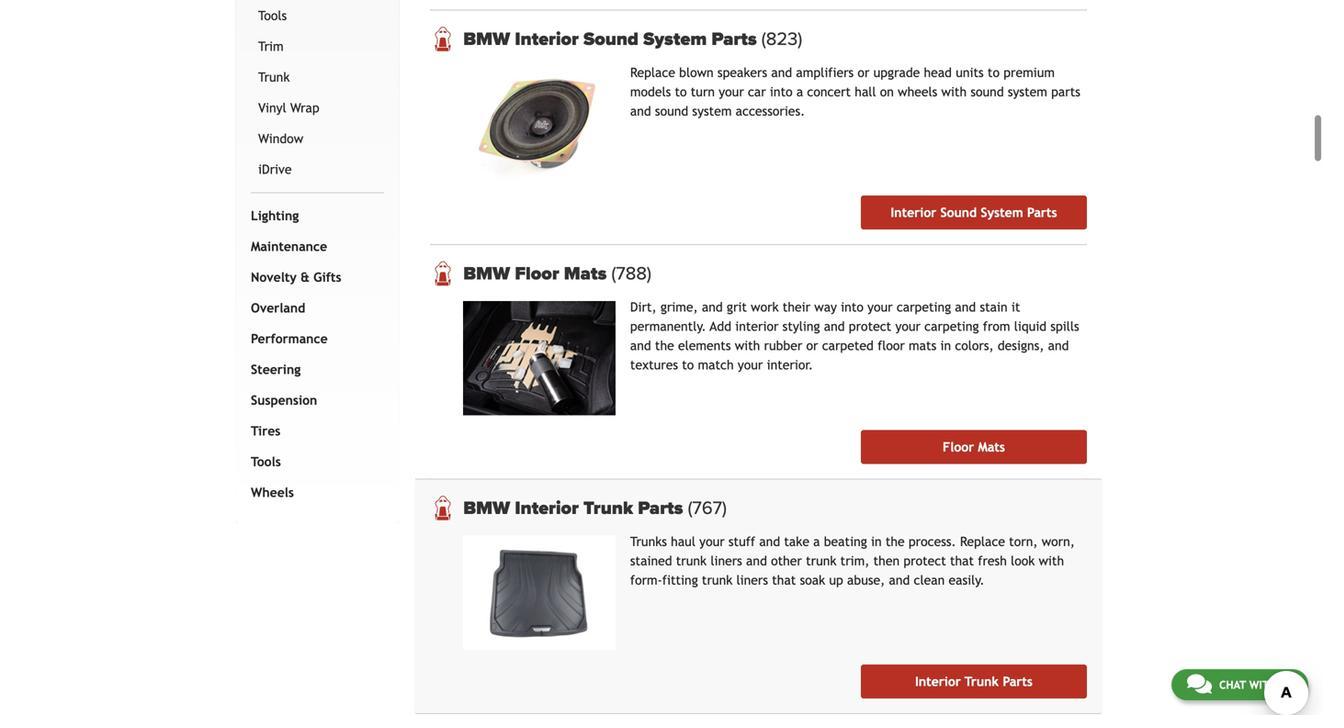 Task type: describe. For each thing, give the bounding box(es) containing it.
1 vertical spatial liners
[[736, 573, 768, 588]]

overland link
[[247, 293, 381, 324]]

and down then
[[889, 573, 910, 588]]

and up textures
[[630, 339, 651, 353]]

tires link
[[247, 416, 381, 447]]

stain
[[980, 300, 1008, 315]]

amplifiers
[[796, 65, 854, 80]]

the inside dirt, grime, and grit work their way into your carpeting and stain it permanently. add interior styling and protect your carpeting from liquid spills and the elements with rubber or carpeted floor mats in colors, designs, and textures to match your interior.
[[655, 339, 674, 353]]

vinyl
[[258, 100, 286, 115]]

way
[[814, 300, 837, 315]]

upgrade
[[873, 65, 920, 80]]

window link
[[255, 123, 381, 154]]

designs,
[[998, 339, 1044, 353]]

premium
[[1004, 65, 1055, 80]]

bmw for bmw                                                                                    floor mats
[[463, 263, 510, 285]]

and down the stuff
[[746, 554, 767, 569]]

permanently.
[[630, 319, 706, 334]]

idrive link
[[255, 154, 381, 185]]

0 horizontal spatial that
[[772, 573, 796, 588]]

stained
[[630, 554, 672, 569]]

dirt,
[[630, 300, 657, 315]]

head
[[924, 65, 952, 80]]

with inside dirt, grime, and grit work their way into your carpeting and stain it permanently. add interior styling and protect your carpeting from liquid spills and the elements with rubber or carpeted floor mats in colors, designs, and textures to match your interior.
[[735, 339, 760, 353]]

fitting
[[662, 573, 698, 588]]

into inside replace blown speakers and amplifiers or upgrade head units to premium models to turn your car into a concert hall on wheels with sound system parts and sound system accessories.
[[770, 85, 793, 99]]

0 vertical spatial sound
[[971, 85, 1004, 99]]

0 vertical spatial liners
[[711, 554, 742, 569]]

steering link
[[247, 355, 381, 385]]

performance link
[[247, 324, 381, 355]]

and down the spills
[[1048, 339, 1069, 353]]

it
[[1012, 300, 1020, 315]]

protect inside trunks haul your stuff and take a beating in the process. replace torn, worn, stained trunk liners and other trunk trim, then protect that fresh look with form-fitting trunk liners that soak up abuse, and clean easily.
[[904, 554, 946, 569]]

grime,
[[660, 300, 698, 315]]

and up add
[[702, 300, 723, 315]]

0 horizontal spatial floor
[[515, 263, 559, 285]]

floor mats link
[[861, 430, 1087, 464]]

or inside replace blown speakers and amplifiers or upgrade head units to premium models to turn your car into a concert hall on wheels with sound system parts and sound system accessories.
[[858, 65, 870, 80]]

interior
[[735, 319, 779, 334]]

and left "stain"
[[955, 300, 976, 315]]

their
[[783, 300, 810, 315]]

other
[[771, 554, 802, 569]]

bmw                                                                                    floor mats link
[[463, 263, 1087, 285]]

elements
[[678, 339, 731, 353]]

haul
[[671, 535, 696, 549]]

form-
[[630, 573, 662, 588]]

protect inside dirt, grime, and grit work their way into your carpeting and stain it permanently. add interior styling and protect your carpeting from liquid spills and the elements with rubber or carpeted floor mats in colors, designs, and textures to match your interior.
[[849, 319, 892, 334]]

easily.
[[949, 573, 985, 588]]

bmw                                                                                    interior sound system parts link
[[463, 28, 1087, 50]]

steering
[[251, 362, 301, 377]]

novelty & gifts link
[[247, 262, 381, 293]]

interior subcategories element
[[251, 0, 384, 193]]

bmw                                                                                    interior trunk parts
[[463, 497, 688, 520]]

or inside dirt, grime, and grit work their way into your carpeting and stain it permanently. add interior styling and protect your carpeting from liquid spills and the elements with rubber or carpeted floor mats in colors, designs, and textures to match your interior.
[[806, 339, 818, 353]]

dirt, grime, and grit work their way into your carpeting and stain it permanently. add interior styling and protect your carpeting from liquid spills and the elements with rubber or carpeted floor mats in colors, designs, and textures to match your interior.
[[630, 300, 1079, 373]]

tires
[[251, 424, 281, 439]]

0 horizontal spatial system
[[643, 28, 707, 50]]

0 horizontal spatial mats
[[564, 263, 607, 285]]

grit
[[727, 300, 747, 315]]

the inside trunks haul your stuff and take a beating in the process. replace torn, worn, stained trunk liners and other trunk trim, then protect that fresh look with form-fitting trunk liners that soak up abuse, and clean easily.
[[886, 535, 905, 549]]

interior trunk parts thumbnail image image
[[463, 536, 616, 650]]

wheels
[[251, 485, 294, 500]]

bmw for bmw                                                                                    interior sound system parts
[[463, 28, 510, 50]]

idrive
[[258, 162, 292, 177]]

vinyl wrap
[[258, 100, 319, 115]]

wrap
[[290, 100, 319, 115]]

bmw                                                                                    floor mats
[[463, 263, 611, 285]]

with inside replace blown speakers and amplifiers or upgrade head units to premium models to turn your car into a concert hall on wheels with sound system parts and sound system accessories.
[[941, 85, 967, 99]]

on
[[880, 85, 894, 99]]

and down bmw                                                                                    interior sound system parts link
[[771, 65, 792, 80]]

your inside replace blown speakers and amplifiers or upgrade head units to premium models to turn your car into a concert hall on wheels with sound system parts and sound system accessories.
[[719, 85, 744, 99]]

interior trunk parts
[[915, 675, 1033, 689]]

fresh
[[978, 554, 1007, 569]]

interior sound system parts link
[[861, 196, 1087, 230]]

soak
[[800, 573, 825, 588]]

your up floor at the top of the page
[[867, 300, 893, 315]]

&
[[301, 270, 310, 285]]

up
[[829, 573, 843, 588]]

concert
[[807, 85, 851, 99]]

match
[[698, 358, 734, 373]]

floor
[[878, 339, 905, 353]]

rubber
[[764, 339, 802, 353]]

1 horizontal spatial mats
[[978, 440, 1005, 455]]

to inside dirt, grime, and grit work their way into your carpeting and stain it permanently. add interior styling and protect your carpeting from liquid spills and the elements with rubber or carpeted floor mats in colors, designs, and textures to match your interior.
[[682, 358, 694, 373]]

wheels
[[898, 85, 938, 99]]

from
[[983, 319, 1010, 334]]

gifts
[[313, 270, 341, 285]]

comments image
[[1187, 674, 1212, 696]]

process.
[[909, 535, 956, 549]]

worn,
[[1042, 535, 1075, 549]]

parts
[[1051, 85, 1081, 99]]

styling
[[783, 319, 820, 334]]

spills
[[1051, 319, 1079, 334]]

1 vertical spatial sound
[[940, 205, 977, 220]]

0 vertical spatial to
[[988, 65, 1000, 80]]

2 horizontal spatial trunk
[[965, 675, 999, 689]]

accessories.
[[736, 104, 805, 119]]

0 vertical spatial tools link
[[255, 0, 381, 31]]

units
[[956, 65, 984, 80]]



Task type: locate. For each thing, give the bounding box(es) containing it.
and down way
[[824, 319, 845, 334]]

colors,
[[955, 339, 994, 353]]

0 horizontal spatial or
[[806, 339, 818, 353]]

1 vertical spatial tools
[[251, 455, 281, 469]]

sound down units on the right of page
[[971, 85, 1004, 99]]

0 vertical spatial protect
[[849, 319, 892, 334]]

trim
[[258, 39, 284, 54]]

suspension link
[[247, 385, 381, 416]]

1 vertical spatial tools link
[[247, 447, 381, 478]]

0 vertical spatial mats
[[564, 263, 607, 285]]

1 vertical spatial that
[[772, 573, 796, 588]]

lighting link
[[247, 201, 381, 231]]

interior sound system parts
[[891, 205, 1057, 220]]

in right mats
[[940, 339, 951, 353]]

to right units on the right of page
[[988, 65, 1000, 80]]

window
[[258, 131, 303, 146]]

maintenance
[[251, 239, 327, 254]]

textures
[[630, 358, 678, 373]]

in
[[940, 339, 951, 353], [871, 535, 882, 549]]

into right way
[[841, 300, 864, 315]]

1 vertical spatial a
[[813, 535, 820, 549]]

a right take
[[813, 535, 820, 549]]

1 vertical spatial floor
[[943, 440, 974, 455]]

replace inside replace blown speakers and amplifiers or upgrade head units to premium models to turn your car into a concert hall on wheels with sound system parts and sound system accessories.
[[630, 65, 675, 80]]

carpeted
[[822, 339, 874, 353]]

with inside trunks haul your stuff and take a beating in the process. replace torn, worn, stained trunk liners and other trunk trim, then protect that fresh look with form-fitting trunk liners that soak up abuse, and clean easily.
[[1039, 554, 1064, 569]]

1 vertical spatial trunk
[[583, 497, 633, 520]]

0 horizontal spatial protect
[[849, 319, 892, 334]]

1 vertical spatial to
[[675, 85, 687, 99]]

work
[[751, 300, 779, 315]]

0 vertical spatial tools
[[258, 8, 287, 23]]

floor mats
[[943, 440, 1005, 455]]

that up easily.
[[950, 554, 974, 569]]

into up accessories. on the top right
[[770, 85, 793, 99]]

0 vertical spatial system
[[1008, 85, 1047, 99]]

sound down the models
[[655, 104, 688, 119]]

stuff
[[729, 535, 755, 549]]

and up other
[[759, 535, 780, 549]]

tools down tires
[[251, 455, 281, 469]]

trunk down haul
[[676, 554, 707, 569]]

your right match
[[738, 358, 763, 373]]

0 vertical spatial the
[[655, 339, 674, 353]]

1 horizontal spatial protect
[[904, 554, 946, 569]]

bmw
[[463, 28, 510, 50], [463, 263, 510, 285], [463, 497, 510, 520]]

into
[[770, 85, 793, 99], [841, 300, 864, 315]]

add
[[710, 319, 731, 334]]

chat with us
[[1219, 679, 1293, 692]]

1 vertical spatial system
[[981, 205, 1023, 220]]

then
[[873, 554, 900, 569]]

your down speakers
[[719, 85, 744, 99]]

mats
[[564, 263, 607, 285], [978, 440, 1005, 455]]

the up then
[[886, 535, 905, 549]]

1 horizontal spatial system
[[981, 205, 1023, 220]]

trunk
[[676, 554, 707, 569], [806, 554, 837, 569], [702, 573, 733, 588]]

tools up trim in the top left of the page
[[258, 8, 287, 23]]

0 vertical spatial bmw
[[463, 28, 510, 50]]

0 horizontal spatial a
[[797, 85, 803, 99]]

the down 'permanently.'
[[655, 339, 674, 353]]

1 vertical spatial protect
[[904, 554, 946, 569]]

2 vertical spatial bmw
[[463, 497, 510, 520]]

1 horizontal spatial system
[[1008, 85, 1047, 99]]

in inside trunks haul your stuff and take a beating in the process. replace torn, worn, stained trunk liners and other trunk trim, then protect that fresh look with form-fitting trunk liners that soak up abuse, and clean easily.
[[871, 535, 882, 549]]

interior trunk parts link
[[861, 665, 1087, 699]]

system down premium on the right of page
[[1008, 85, 1047, 99]]

overland
[[251, 301, 305, 315]]

bmw                                                                                    interior sound system parts
[[463, 28, 761, 50]]

with
[[941, 85, 967, 99], [735, 339, 760, 353], [1039, 554, 1064, 569], [1249, 679, 1276, 692]]

novelty & gifts
[[251, 270, 341, 285]]

replace
[[630, 65, 675, 80], [960, 535, 1005, 549]]

1 vertical spatial the
[[886, 535, 905, 549]]

1 horizontal spatial sound
[[971, 85, 1004, 99]]

2 vertical spatial trunk
[[965, 675, 999, 689]]

blown
[[679, 65, 714, 80]]

look
[[1011, 554, 1035, 569]]

0 horizontal spatial the
[[655, 339, 674, 353]]

or down the styling on the right top
[[806, 339, 818, 353]]

0 vertical spatial into
[[770, 85, 793, 99]]

tools
[[258, 8, 287, 23], [251, 455, 281, 469]]

in up then
[[871, 535, 882, 549]]

abuse,
[[847, 573, 885, 588]]

lighting
[[251, 208, 299, 223]]

1 vertical spatial sound
[[655, 104, 688, 119]]

trunks haul your stuff and take a beating in the process. replace torn, worn, stained trunk liners and other trunk trim, then protect that fresh look with form-fitting trunk liners that soak up abuse, and clean easily.
[[630, 535, 1075, 588]]

1 horizontal spatial a
[[813, 535, 820, 549]]

0 vertical spatial trunk
[[258, 70, 290, 84]]

trim link
[[255, 31, 381, 62]]

tools link up trim in the top left of the page
[[255, 0, 381, 31]]

replace up fresh
[[960, 535, 1005, 549]]

clean
[[914, 573, 945, 588]]

carpeting up mats
[[897, 300, 951, 315]]

tools link up wheels
[[247, 447, 381, 478]]

1 vertical spatial into
[[841, 300, 864, 315]]

trim,
[[840, 554, 870, 569]]

1 horizontal spatial sound
[[940, 205, 977, 220]]

bmw for bmw                                                                                    interior trunk parts
[[463, 497, 510, 520]]

tools inside interior subcategories element
[[258, 8, 287, 23]]

floor mats thumbnail image image
[[463, 301, 616, 416]]

maintenance link
[[247, 231, 381, 262]]

1 horizontal spatial that
[[950, 554, 974, 569]]

chat
[[1219, 679, 1246, 692]]

0 vertical spatial floor
[[515, 263, 559, 285]]

0 vertical spatial or
[[858, 65, 870, 80]]

beating
[[824, 535, 867, 549]]

1 vertical spatial carpeting
[[925, 319, 979, 334]]

your inside trunks haul your stuff and take a beating in the process. replace torn, worn, stained trunk liners and other trunk trim, then protect that fresh look with form-fitting trunk liners that soak up abuse, and clean easily.
[[699, 535, 725, 549]]

0 vertical spatial a
[[797, 85, 803, 99]]

mats
[[909, 339, 937, 353]]

liners
[[711, 554, 742, 569], [736, 573, 768, 588]]

0 vertical spatial sound
[[583, 28, 639, 50]]

replace up the models
[[630, 65, 675, 80]]

us
[[1280, 679, 1293, 692]]

that down other
[[772, 573, 796, 588]]

interior.
[[767, 358, 813, 373]]

a inside trunks haul your stuff and take a beating in the process. replace torn, worn, stained trunk liners and other trunk trim, then protect that fresh look with form-fitting trunk liners that soak up abuse, and clean easily.
[[813, 535, 820, 549]]

0 vertical spatial replace
[[630, 65, 675, 80]]

1 horizontal spatial in
[[940, 339, 951, 353]]

0 vertical spatial carpeting
[[897, 300, 951, 315]]

1 horizontal spatial floor
[[943, 440, 974, 455]]

1 horizontal spatial the
[[886, 535, 905, 549]]

trunk
[[258, 70, 290, 84], [583, 497, 633, 520], [965, 675, 999, 689]]

1 vertical spatial in
[[871, 535, 882, 549]]

in inside dirt, grime, and grit work their way into your carpeting and stain it permanently. add interior styling and protect your carpeting from liquid spills and the elements with rubber or carpeted floor mats in colors, designs, and textures to match your interior.
[[940, 339, 951, 353]]

into inside dirt, grime, and grit work their way into your carpeting and stain it permanently. add interior styling and protect your carpeting from liquid spills and the elements with rubber or carpeted floor mats in colors, designs, and textures to match your interior.
[[841, 300, 864, 315]]

your right haul
[[699, 535, 725, 549]]

or
[[858, 65, 870, 80], [806, 339, 818, 353]]

bmw                                                                                    interior trunk parts link
[[463, 497, 1087, 520]]

suspension
[[251, 393, 317, 408]]

system down turn
[[692, 104, 732, 119]]

chat with us link
[[1171, 670, 1308, 701]]

replace blown speakers and amplifiers or upgrade head units to premium models to turn your car into a concert hall on wheels with sound system parts and sound system accessories.
[[630, 65, 1081, 119]]

trunk inside interior subcategories element
[[258, 70, 290, 84]]

system
[[1008, 85, 1047, 99], [692, 104, 732, 119]]

your
[[719, 85, 744, 99], [867, 300, 893, 315], [895, 319, 921, 334], [738, 358, 763, 373], [699, 535, 725, 549]]

1 vertical spatial or
[[806, 339, 818, 353]]

and down the models
[[630, 104, 651, 119]]

with down "interior"
[[735, 339, 760, 353]]

1 vertical spatial system
[[692, 104, 732, 119]]

wheels link
[[247, 478, 381, 508]]

0 vertical spatial in
[[940, 339, 951, 353]]

0 horizontal spatial trunk
[[258, 70, 290, 84]]

1 bmw from the top
[[463, 28, 510, 50]]

0 horizontal spatial in
[[871, 535, 882, 549]]

protect up clean
[[904, 554, 946, 569]]

novelty
[[251, 270, 297, 285]]

that
[[950, 554, 974, 569], [772, 573, 796, 588]]

carpeting up colors,
[[925, 319, 979, 334]]

to
[[988, 65, 1000, 80], [675, 85, 687, 99], [682, 358, 694, 373]]

0 vertical spatial system
[[643, 28, 707, 50]]

with left us
[[1249, 679, 1276, 692]]

interior sound system parts thumbnail image image
[[463, 67, 616, 181]]

trunk up soak
[[806, 554, 837, 569]]

a inside replace blown speakers and amplifiers or upgrade head units to premium models to turn your car into a concert hall on wheels with sound system parts and sound system accessories.
[[797, 85, 803, 99]]

performance
[[251, 332, 328, 346]]

1 vertical spatial mats
[[978, 440, 1005, 455]]

a left concert
[[797, 85, 803, 99]]

to left turn
[[675, 85, 687, 99]]

0 vertical spatial that
[[950, 554, 974, 569]]

protect
[[849, 319, 892, 334], [904, 554, 946, 569]]

1 vertical spatial bmw
[[463, 263, 510, 285]]

0 horizontal spatial sound
[[655, 104, 688, 119]]

with down worn,
[[1039, 554, 1064, 569]]

replace inside trunks haul your stuff and take a beating in the process. replace torn, worn, stained trunk liners and other trunk trim, then protect that fresh look with form-fitting trunk liners that soak up abuse, and clean easily.
[[960, 535, 1005, 549]]

protect up floor at the top of the page
[[849, 319, 892, 334]]

2 vertical spatial to
[[682, 358, 694, 373]]

with down units on the right of page
[[941, 85, 967, 99]]

torn,
[[1009, 535, 1038, 549]]

1 horizontal spatial or
[[858, 65, 870, 80]]

take
[[784, 535, 809, 549]]

car
[[748, 85, 766, 99]]

hall
[[855, 85, 876, 99]]

1 horizontal spatial into
[[841, 300, 864, 315]]

your up mats
[[895, 319, 921, 334]]

1 horizontal spatial replace
[[960, 535, 1005, 549]]

the
[[655, 339, 674, 353], [886, 535, 905, 549]]

1 vertical spatial replace
[[960, 535, 1005, 549]]

carpeting
[[897, 300, 951, 315], [925, 319, 979, 334]]

speakers
[[718, 65, 767, 80]]

trunk link
[[255, 62, 381, 93]]

or up hall
[[858, 65, 870, 80]]

0 horizontal spatial system
[[692, 104, 732, 119]]

1 horizontal spatial trunk
[[583, 497, 633, 520]]

0 horizontal spatial sound
[[583, 28, 639, 50]]

0 horizontal spatial into
[[770, 85, 793, 99]]

0 horizontal spatial replace
[[630, 65, 675, 80]]

liquid
[[1014, 319, 1047, 334]]

interior
[[515, 28, 579, 50], [891, 205, 937, 220], [515, 497, 579, 520], [915, 675, 961, 689]]

trunk right fitting
[[702, 573, 733, 588]]

to down elements in the right of the page
[[682, 358, 694, 373]]

3 bmw from the top
[[463, 497, 510, 520]]

2 bmw from the top
[[463, 263, 510, 285]]

turn
[[691, 85, 715, 99]]



Task type: vqa. For each thing, say whether or not it's contained in the screenshot.


